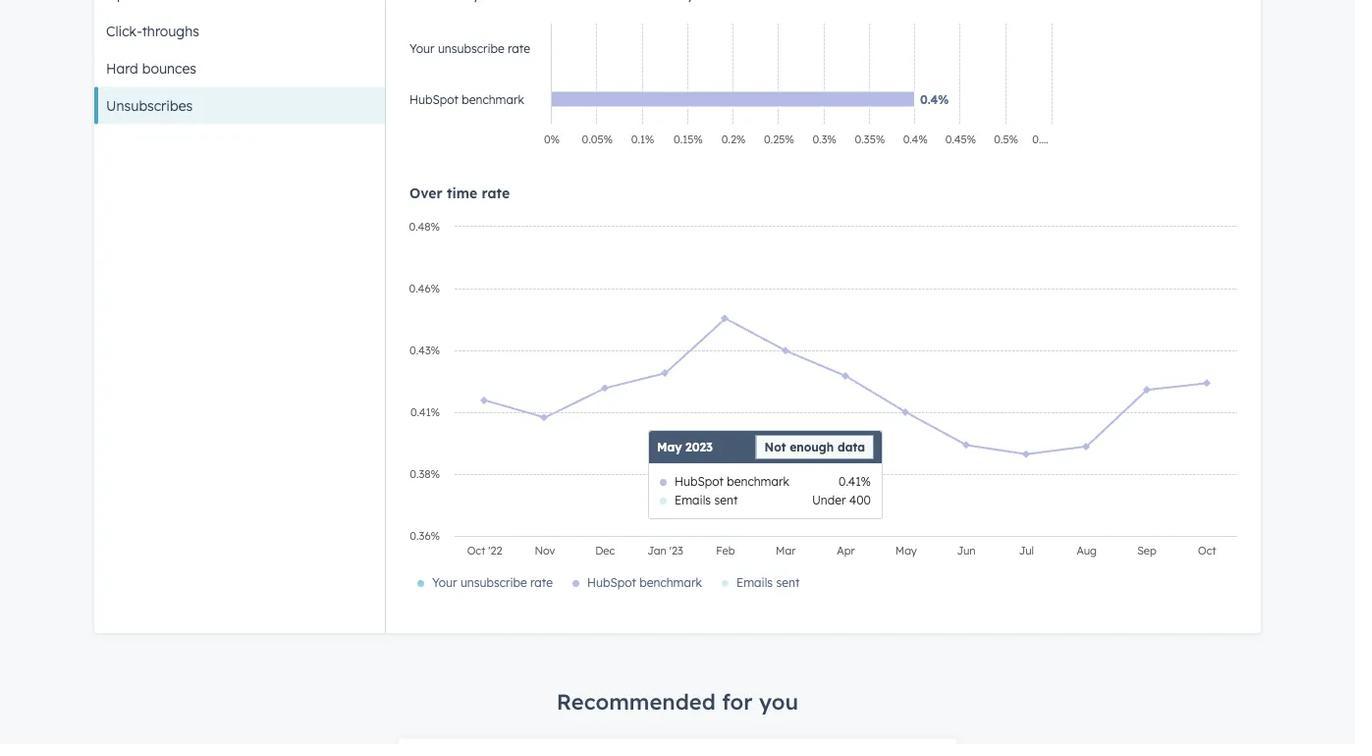 Task type: vqa. For each thing, say whether or not it's contained in the screenshot.
the leftmost 'Hubspot Benchmark'
yes



Task type: locate. For each thing, give the bounding box(es) containing it.
rate
[[508, 41, 530, 55], [482, 184, 510, 201], [530, 575, 553, 590]]

time
[[447, 184, 478, 201]]

unsubscribes button
[[94, 87, 385, 124]]

1 vertical spatial your
[[432, 575, 457, 590]]

0 vertical spatial hubspot benchmark
[[410, 92, 524, 107]]

hard
[[106, 59, 138, 77]]

unsubscribe
[[438, 41, 505, 55], [460, 575, 527, 590]]

1 vertical spatial hubspot
[[587, 575, 636, 590]]

over
[[410, 184, 443, 201]]

1 vertical spatial interactive chart image
[[400, 217, 1247, 610]]

1 horizontal spatial hubspot benchmark
[[587, 575, 702, 590]]

2 interactive chart image from the top
[[400, 217, 1247, 610]]

hubspot
[[410, 92, 459, 107], [587, 575, 636, 590]]

1 vertical spatial unsubscribe
[[460, 575, 527, 590]]

0 vertical spatial rate
[[508, 41, 530, 55]]

1 interactive chart image from the top
[[400, 13, 1062, 161]]

toggle series visibility region
[[417, 575, 800, 590]]

interactive chart image
[[400, 13, 1062, 161], [400, 217, 1247, 610]]

0 horizontal spatial hubspot benchmark
[[410, 92, 524, 107]]

0 horizontal spatial hubspot
[[410, 92, 459, 107]]

1 horizontal spatial benchmark
[[640, 575, 702, 590]]

your unsubscribe rate
[[410, 41, 530, 55], [432, 575, 553, 590]]

benchmark
[[462, 92, 524, 107], [640, 575, 702, 590]]

throughs
[[142, 22, 199, 39]]

0 vertical spatial interactive chart image
[[400, 13, 1062, 161]]

1 vertical spatial rate
[[482, 184, 510, 201]]

0 vertical spatial your
[[410, 41, 435, 55]]

0 vertical spatial hubspot
[[410, 92, 459, 107]]

0 vertical spatial benchmark
[[462, 92, 524, 107]]

your
[[410, 41, 435, 55], [432, 575, 457, 590]]

0 horizontal spatial benchmark
[[462, 92, 524, 107]]

hubspot benchmark
[[410, 92, 524, 107], [587, 575, 702, 590]]

click-throughs
[[106, 22, 199, 39]]

1 vertical spatial your unsubscribe rate
[[432, 575, 553, 590]]

recommended
[[557, 688, 716, 715]]



Task type: describe. For each thing, give the bounding box(es) containing it.
sent
[[776, 575, 800, 590]]

2 vertical spatial rate
[[530, 575, 553, 590]]

for
[[722, 688, 753, 715]]

click-throughs button
[[94, 12, 385, 50]]

you
[[759, 688, 799, 715]]

bounces
[[142, 59, 196, 77]]

click-
[[106, 22, 142, 39]]

recommended for you
[[557, 688, 799, 715]]

0 vertical spatial your unsubscribe rate
[[410, 41, 530, 55]]

1 horizontal spatial hubspot
[[587, 575, 636, 590]]

1 vertical spatial benchmark
[[640, 575, 702, 590]]

over time rate
[[410, 184, 510, 201]]

unsubscribes
[[106, 97, 193, 114]]

hard bounces button
[[94, 50, 385, 87]]

emails sent
[[737, 575, 800, 590]]

1 vertical spatial hubspot benchmark
[[587, 575, 702, 590]]

emails
[[737, 575, 773, 590]]

0 vertical spatial unsubscribe
[[438, 41, 505, 55]]

hard bounces
[[106, 59, 196, 77]]



